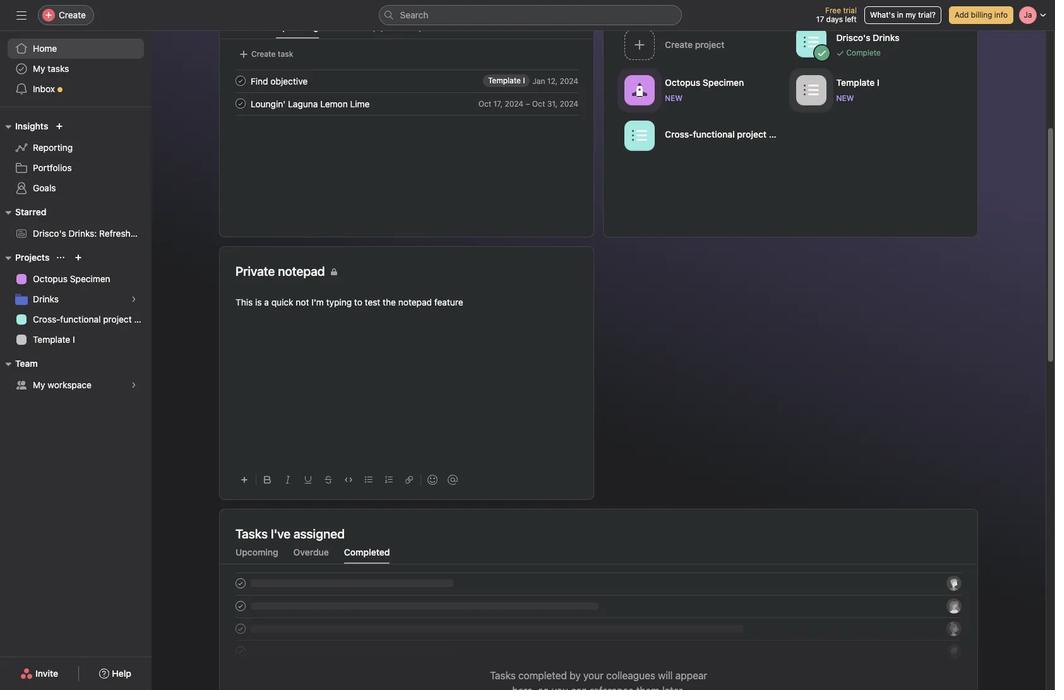 Task type: vqa. For each thing, say whether or not it's contained in the screenshot.
the topmost Upcoming
yes



Task type: describe. For each thing, give the bounding box(es) containing it.
17,
[[493, 99, 503, 108]]

teams element
[[0, 352, 152, 398]]

tasks for tasks completed by your colleagues will appear here, so you can reference them later.
[[490, 670, 516, 681]]

your
[[583, 670, 604, 681]]

find
[[251, 75, 268, 86]]

code image
[[345, 476, 352, 484]]

jan
[[532, 76, 545, 86]]

completed
[[518, 670, 567, 681]]

octopus specimen new
[[665, 77, 744, 103]]

typing
[[326, 297, 352, 307]]

lemon
[[320, 98, 348, 109]]

so
[[538, 685, 549, 690]]

by
[[570, 670, 581, 681]]

31,
[[547, 99, 558, 108]]

overdue (9) button
[[334, 21, 384, 39]]

template i link inside the projects "element"
[[8, 330, 144, 350]]

drisco's for drisco's drinks: refreshment recommendation
[[33, 228, 66, 239]]

add billing info
[[955, 10, 1008, 20]]

home
[[33, 43, 57, 54]]

2 oct from the left
[[532, 99, 545, 108]]

i'm
[[311, 297, 324, 307]]

drisco's drinks: refreshment recommendation link
[[8, 224, 225, 244]]

quick
[[271, 297, 293, 307]]

new project or portfolio image
[[75, 254, 82, 261]]

tasks for tasks i've assigned
[[236, 527, 268, 541]]

my tasks
[[33, 63, 69, 74]]

cross-functional project plan inside the projects "element"
[[33, 314, 151, 325]]

this is a quick not i'm typing to test the notepad feature
[[236, 297, 463, 307]]

create project link
[[619, 25, 791, 66]]

octopus specimen
[[33, 273, 110, 284]]

refreshment
[[99, 228, 151, 239]]

create project
[[665, 39, 725, 50]]

starred element
[[0, 201, 225, 246]]

this
[[236, 297, 253, 307]]

2024 right '31,'
[[560, 99, 578, 108]]

1 horizontal spatial template i
[[488, 76, 525, 85]]

search list box
[[379, 5, 682, 25]]

here,
[[512, 685, 535, 690]]

what's in my trial? button
[[864, 6, 941, 24]]

the
[[383, 297, 396, 307]]

trial
[[843, 6, 857, 15]]

completed for overdue
[[344, 547, 390, 558]]

days
[[826, 15, 843, 24]]

overdue button
[[293, 547, 329, 564]]

free
[[825, 6, 841, 15]]

upcoming for overdue (9)
[[276, 21, 319, 32]]

portfolios link
[[8, 158, 144, 178]]

workspace
[[48, 379, 91, 390]]

in
[[897, 10, 903, 20]]

0 vertical spatial template i link
[[483, 75, 530, 87]]

my workspace link
[[8, 375, 144, 395]]

completed button for overdue
[[344, 547, 390, 564]]

oct 17, 2024 – oct 31, 2024
[[478, 99, 578, 108]]

create for create task
[[251, 49, 276, 59]]

loungin'
[[251, 98, 286, 109]]

hide sidebar image
[[16, 10, 27, 20]]

emoji image
[[427, 475, 438, 485]]

create button
[[38, 5, 94, 25]]

starred button
[[0, 205, 46, 220]]

recommendation
[[154, 228, 225, 239]]

drisco's drinks
[[836, 32, 900, 43]]

objective
[[271, 75, 308, 86]]

them
[[636, 685, 660, 690]]

upcoming button for overdue (9)
[[276, 21, 319, 39]]

create task button
[[236, 45, 296, 63]]

billing
[[971, 10, 992, 20]]

template i inside the projects "element"
[[33, 334, 75, 345]]

list image
[[803, 34, 819, 50]]

info
[[994, 10, 1008, 20]]

free trial 17 days left
[[816, 6, 857, 24]]

insights element
[[0, 115, 152, 201]]

i inside the projects "element"
[[73, 334, 75, 345]]

17
[[816, 15, 824, 24]]

see details, my workspace image
[[130, 381, 138, 389]]

underline image
[[304, 476, 312, 484]]

numbered list image
[[385, 476, 393, 484]]

0 vertical spatial notepad
[[278, 264, 325, 278]]

octopus specimen link
[[8, 269, 144, 289]]

0 vertical spatial cross-functional project plan link
[[619, 116, 791, 157]]

at mention image
[[448, 475, 458, 485]]

insert an object image
[[241, 476, 248, 484]]

my
[[905, 10, 916, 20]]

invite button
[[12, 662, 66, 685]]

my workspace
[[33, 379, 91, 390]]

complete
[[846, 48, 881, 57]]

plan inside the projects "element"
[[134, 314, 151, 325]]

upcoming for overdue
[[236, 547, 278, 558]]

reference
[[590, 685, 634, 690]]

i inside template i new
[[877, 77, 879, 87]]

home link
[[8, 39, 144, 59]]

add
[[955, 10, 969, 20]]

tasks i've assigned
[[236, 527, 345, 541]]

Completed checkbox
[[233, 96, 248, 111]]

drinks inside the projects "element"
[[33, 294, 59, 304]]

new image
[[56, 122, 63, 130]]

specimen for octopus specimen new
[[703, 77, 744, 87]]

trial?
[[918, 10, 936, 20]]

octopus for octopus specimen
[[33, 273, 68, 284]]

1 horizontal spatial i
[[523, 76, 525, 85]]

drisco's for drisco's drinks
[[836, 32, 871, 43]]

2024 for 12,
[[560, 76, 578, 86]]

task
[[278, 49, 293, 59]]

link image
[[405, 476, 413, 484]]

italics image
[[284, 476, 292, 484]]

drisco's drinks: refreshment recommendation
[[33, 228, 225, 239]]

later.
[[662, 685, 685, 690]]

tasks
[[48, 63, 69, 74]]

completed button for overdue (9)
[[399, 21, 445, 39]]

projects element
[[0, 246, 152, 352]]

a
[[264, 297, 269, 307]]

projects button
[[0, 250, 50, 265]]

jan 12, 2024
[[532, 76, 578, 86]]

test
[[365, 297, 380, 307]]

insights
[[15, 121, 48, 131]]

0 vertical spatial plan
[[769, 128, 787, 139]]

completed for overdue (9)
[[399, 21, 445, 32]]

octopus for octopus specimen new
[[665, 77, 700, 87]]



Task type: locate. For each thing, give the bounding box(es) containing it.
drisco's up show options, current sort, top image
[[33, 228, 66, 239]]

tasks up here,
[[490, 670, 516, 681]]

not
[[296, 297, 309, 307]]

0 vertical spatial upcoming button
[[276, 21, 319, 39]]

1 horizontal spatial cross-
[[665, 128, 693, 139]]

1 horizontal spatial specimen
[[703, 77, 744, 87]]

loungin' laguna lemon lime
[[251, 98, 370, 109]]

functional down octopus specimen new
[[693, 128, 735, 139]]

0 vertical spatial completed
[[399, 21, 445, 32]]

1 vertical spatial overdue
[[293, 547, 329, 558]]

1 vertical spatial completed
[[344, 547, 390, 558]]

1 vertical spatial plan
[[134, 314, 151, 325]]

Completed checkbox
[[233, 73, 248, 88]]

1 horizontal spatial cross-functional project plan
[[665, 128, 787, 139]]

help button
[[91, 662, 139, 685]]

notepad up not
[[278, 264, 325, 278]]

overdue
[[334, 21, 369, 32], [293, 547, 329, 558]]

1 horizontal spatial completed
[[399, 21, 445, 32]]

2 horizontal spatial i
[[877, 77, 879, 87]]

projects
[[15, 252, 50, 263]]

my for my workspace
[[33, 379, 45, 390]]

completed button
[[399, 21, 445, 39], [344, 547, 390, 564]]

new
[[665, 93, 683, 103], [836, 93, 854, 103]]

list image left template i new
[[803, 82, 819, 98]]

1 horizontal spatial overdue
[[334, 21, 369, 32]]

2 completed image from the top
[[233, 96, 248, 111]]

(9)
[[372, 21, 384, 32]]

see details, drinks image
[[130, 295, 138, 303]]

1 horizontal spatial new
[[836, 93, 854, 103]]

create inside button
[[251, 49, 276, 59]]

1 horizontal spatial drinks
[[873, 32, 900, 43]]

private notepad
[[236, 264, 325, 278]]

0 horizontal spatial cross-functional project plan
[[33, 314, 151, 325]]

upcoming down tasks i've assigned
[[236, 547, 278, 558]]

tasks completed by your colleagues will appear here, so you can reference them later.
[[490, 670, 707, 690]]

upcoming button down tasks i've assigned
[[236, 547, 278, 564]]

0 vertical spatial specimen
[[703, 77, 744, 87]]

toolbar
[[236, 465, 578, 494]]

jan 12, 2024 button
[[532, 76, 578, 86]]

octopus inside octopus specimen link
[[33, 273, 68, 284]]

0 horizontal spatial oct
[[478, 99, 491, 108]]

bulleted list image
[[365, 476, 373, 484]]

can
[[571, 685, 587, 690]]

specimen inside the projects "element"
[[70, 273, 110, 284]]

0 horizontal spatial notepad
[[278, 264, 325, 278]]

insights button
[[0, 119, 48, 134]]

help
[[112, 668, 131, 679]]

1 vertical spatial octopus
[[33, 273, 68, 284]]

create task
[[251, 49, 293, 59]]

0 horizontal spatial drisco's
[[33, 228, 66, 239]]

create inside dropdown button
[[59, 9, 86, 20]]

1 vertical spatial tasks
[[490, 670, 516, 681]]

0 vertical spatial cross-functional project plan
[[665, 128, 787, 139]]

list image down 'rocket' image
[[632, 128, 647, 143]]

i down the complete
[[877, 77, 879, 87]]

0 vertical spatial functional
[[693, 128, 735, 139]]

1 vertical spatial drisco's
[[33, 228, 66, 239]]

private
[[236, 264, 275, 278]]

0 horizontal spatial project
[[103, 314, 132, 325]]

appear
[[675, 670, 707, 681]]

cross- down drinks link
[[33, 314, 60, 325]]

0 horizontal spatial i
[[73, 334, 75, 345]]

functional down drinks link
[[60, 314, 101, 325]]

1 new from the left
[[665, 93, 683, 103]]

upcoming
[[276, 21, 319, 32], [236, 547, 278, 558]]

new inside octopus specimen new
[[665, 93, 683, 103]]

tasks down insert an object icon
[[236, 527, 268, 541]]

1 horizontal spatial list image
[[803, 82, 819, 98]]

template down the complete
[[836, 77, 875, 87]]

0 horizontal spatial template i link
[[8, 330, 144, 350]]

my down team
[[33, 379, 45, 390]]

list image inside cross-functional project plan link
[[632, 128, 647, 143]]

template up team
[[33, 334, 70, 345]]

0 horizontal spatial drinks
[[33, 294, 59, 304]]

create left task
[[251, 49, 276, 59]]

template i link up the 17,
[[483, 75, 530, 87]]

0 horizontal spatial completed button
[[344, 547, 390, 564]]

0 vertical spatial project
[[737, 128, 767, 139]]

tasks
[[236, 527, 268, 541], [490, 670, 516, 681]]

completed image for loungin'
[[233, 96, 248, 111]]

is
[[255, 297, 262, 307]]

1 vertical spatial create
[[251, 49, 276, 59]]

1 horizontal spatial cross-functional project plan link
[[619, 116, 791, 157]]

global element
[[0, 31, 152, 107]]

completed image down completed checkbox
[[233, 96, 248, 111]]

drinks:
[[68, 228, 97, 239]]

2024 for 17,
[[505, 99, 523, 108]]

0 vertical spatial upcoming
[[276, 21, 319, 32]]

1 horizontal spatial template i link
[[483, 75, 530, 87]]

bold image
[[264, 476, 271, 484]]

drinks link
[[8, 289, 144, 309]]

oct right –
[[532, 99, 545, 108]]

overdue for overdue (9)
[[334, 21, 369, 32]]

cross-functional project plan link
[[619, 116, 791, 157], [8, 309, 151, 330]]

starred
[[15, 206, 46, 217]]

template inside the projects "element"
[[33, 334, 70, 345]]

0 vertical spatial drisco's
[[836, 32, 871, 43]]

my inside 'link'
[[33, 379, 45, 390]]

specimen down 'create project' link
[[703, 77, 744, 87]]

oct left the 17,
[[478, 99, 491, 108]]

0 horizontal spatial cross-functional project plan link
[[8, 309, 151, 330]]

0 horizontal spatial functional
[[60, 314, 101, 325]]

new for template i
[[836, 93, 854, 103]]

search
[[400, 9, 428, 20]]

1 vertical spatial completed button
[[344, 547, 390, 564]]

0 vertical spatial create
[[59, 9, 86, 20]]

2 new from the left
[[836, 93, 854, 103]]

overdue for overdue
[[293, 547, 329, 558]]

1 vertical spatial template i link
[[8, 330, 144, 350]]

cross-functional project plan link down octopus specimen new
[[619, 116, 791, 157]]

rocket image
[[632, 82, 647, 98]]

create for create
[[59, 9, 86, 20]]

feature
[[434, 297, 463, 307]]

cross-functional project plan down drinks link
[[33, 314, 151, 325]]

template i link up teams element
[[8, 330, 144, 350]]

specimen inside octopus specimen new
[[703, 77, 744, 87]]

2024 right 12,
[[560, 76, 578, 86]]

project inside "element"
[[103, 314, 132, 325]]

0 horizontal spatial specimen
[[70, 273, 110, 284]]

0 horizontal spatial overdue
[[293, 547, 329, 558]]

team
[[15, 358, 38, 369]]

0 horizontal spatial list image
[[632, 128, 647, 143]]

upcoming button up task
[[276, 21, 319, 39]]

my
[[33, 63, 45, 74], [33, 379, 45, 390]]

oct
[[478, 99, 491, 108], [532, 99, 545, 108]]

0 horizontal spatial completed
[[344, 547, 390, 558]]

1 vertical spatial notepad
[[398, 297, 432, 307]]

0 vertical spatial cross-
[[665, 128, 693, 139]]

1 vertical spatial cross-functional project plan
[[33, 314, 151, 325]]

template i up the 17,
[[488, 76, 525, 85]]

notepad right the the
[[398, 297, 432, 307]]

2024
[[560, 76, 578, 86], [505, 99, 523, 108], [560, 99, 578, 108]]

0 horizontal spatial plan
[[134, 314, 151, 325]]

1 horizontal spatial plan
[[769, 128, 787, 139]]

1 vertical spatial cross-
[[33, 314, 60, 325]]

1 horizontal spatial project
[[737, 128, 767, 139]]

1 vertical spatial project
[[103, 314, 132, 325]]

i left jan
[[523, 76, 525, 85]]

0 horizontal spatial create
[[59, 9, 86, 20]]

overdue left the (9)
[[334, 21, 369, 32]]

specimen for octopus specimen
[[70, 273, 110, 284]]

octopus inside octopus specimen new
[[665, 77, 700, 87]]

0 vertical spatial template i
[[488, 76, 525, 85]]

colleagues
[[606, 670, 655, 681]]

–
[[526, 99, 530, 108]]

cross- down octopus specimen new
[[665, 128, 693, 139]]

1 completed image from the top
[[233, 73, 248, 88]]

1 horizontal spatial octopus
[[665, 77, 700, 87]]

what's
[[870, 10, 895, 20]]

0 vertical spatial drinks
[[873, 32, 900, 43]]

1 horizontal spatial template
[[488, 76, 521, 85]]

tasks inside the tasks completed by your colleagues will appear here, so you can reference them later.
[[490, 670, 516, 681]]

my left tasks
[[33, 63, 45, 74]]

cross-
[[665, 128, 693, 139], [33, 314, 60, 325]]

to
[[354, 297, 362, 307]]

0 vertical spatial completed button
[[399, 21, 445, 39]]

0 vertical spatial octopus
[[665, 77, 700, 87]]

drisco's down 'left'
[[836, 32, 871, 43]]

create
[[59, 9, 86, 20], [251, 49, 276, 59]]

octopus down show options, current sort, top image
[[33, 273, 68, 284]]

cross- inside the projects "element"
[[33, 314, 60, 325]]

functional inside the projects "element"
[[60, 314, 101, 325]]

1 vertical spatial completed image
[[233, 96, 248, 111]]

1 vertical spatial my
[[33, 379, 45, 390]]

invite
[[35, 668, 58, 679]]

completed button right overdue button
[[344, 547, 390, 564]]

1 vertical spatial cross-functional project plan link
[[8, 309, 151, 330]]

2024 left –
[[505, 99, 523, 108]]

drinks down octopus specimen
[[33, 294, 59, 304]]

template i up team
[[33, 334, 75, 345]]

upcoming button
[[276, 21, 319, 39], [236, 547, 278, 564]]

1 horizontal spatial create
[[251, 49, 276, 59]]

octopus down create project
[[665, 77, 700, 87]]

inbox
[[33, 83, 55, 94]]

template i
[[488, 76, 525, 85], [33, 334, 75, 345]]

1 my from the top
[[33, 63, 45, 74]]

1 oct from the left
[[478, 99, 491, 108]]

1 vertical spatial upcoming
[[236, 547, 278, 558]]

template i link
[[483, 75, 530, 87], [8, 330, 144, 350]]

1 horizontal spatial oct
[[532, 99, 545, 108]]

list image
[[803, 82, 819, 98], [632, 128, 647, 143]]

drinks down "what's"
[[873, 32, 900, 43]]

0 vertical spatial list image
[[803, 82, 819, 98]]

0 vertical spatial overdue
[[334, 21, 369, 32]]

cross-functional project plan link down octopus specimen link
[[8, 309, 151, 330]]

my inside global element
[[33, 63, 45, 74]]

search button
[[379, 5, 682, 25]]

2 horizontal spatial template
[[836, 77, 875, 87]]

show options, current sort, top image
[[57, 254, 65, 261]]

upcoming up task
[[276, 21, 319, 32]]

0 horizontal spatial tasks
[[236, 527, 268, 541]]

completed down search
[[399, 21, 445, 32]]

new inside template i new
[[836, 93, 854, 103]]

0 horizontal spatial new
[[665, 93, 683, 103]]

drisco's inside starred element
[[33, 228, 66, 239]]

specimen down new project or portfolio 'icon'
[[70, 273, 110, 284]]

template inside template i new
[[836, 77, 875, 87]]

overdue inside button
[[334, 21, 369, 32]]

lime
[[350, 98, 370, 109]]

cross-functional project plan down octopus specimen new
[[665, 128, 787, 139]]

new right 'rocket' image
[[665, 93, 683, 103]]

goals
[[33, 182, 56, 193]]

add billing info button
[[949, 6, 1013, 24]]

0 horizontal spatial template i
[[33, 334, 75, 345]]

1 horizontal spatial tasks
[[490, 670, 516, 681]]

completed image left find
[[233, 73, 248, 88]]

0 vertical spatial completed image
[[233, 73, 248, 88]]

0 horizontal spatial cross-
[[33, 314, 60, 325]]

upcoming button for overdue
[[236, 547, 278, 564]]

0 vertical spatial my
[[33, 63, 45, 74]]

reporting
[[33, 142, 73, 153]]

completed image for find
[[233, 73, 248, 88]]

overdue down i've assigned
[[293, 547, 329, 558]]

portfolios
[[33, 162, 72, 173]]

1 horizontal spatial completed button
[[399, 21, 445, 39]]

strikethrough image
[[325, 476, 332, 484]]

2 my from the top
[[33, 379, 45, 390]]

i
[[523, 76, 525, 85], [877, 77, 879, 87], [73, 334, 75, 345]]

0 vertical spatial tasks
[[236, 527, 268, 541]]

template up the 17,
[[488, 76, 521, 85]]

completed image
[[233, 73, 248, 88], [233, 96, 248, 111]]

create up home link
[[59, 9, 86, 20]]

my tasks link
[[8, 59, 144, 79]]

12,
[[547, 76, 558, 86]]

completed right overdue button
[[344, 547, 390, 558]]

overdue (9)
[[334, 21, 384, 32]]

1 vertical spatial template i
[[33, 334, 75, 345]]

1 vertical spatial functional
[[60, 314, 101, 325]]

1 vertical spatial drinks
[[33, 294, 59, 304]]

1 horizontal spatial drisco's
[[836, 32, 871, 43]]

you
[[552, 685, 568, 690]]

goals link
[[8, 178, 144, 198]]

find objective
[[251, 75, 308, 86]]

1 vertical spatial list image
[[632, 128, 647, 143]]

inbox link
[[8, 79, 144, 99]]

i've assigned
[[271, 527, 345, 541]]

my for my tasks
[[33, 63, 45, 74]]

1 horizontal spatial functional
[[693, 128, 735, 139]]

1 vertical spatial upcoming button
[[236, 547, 278, 564]]

i up teams element
[[73, 334, 75, 345]]

octopus
[[665, 77, 700, 87], [33, 273, 68, 284]]

completed button down search
[[399, 21, 445, 39]]

reporting link
[[8, 138, 144, 158]]

0 horizontal spatial octopus
[[33, 273, 68, 284]]

will
[[658, 670, 673, 681]]

new down the complete
[[836, 93, 854, 103]]

new for octopus specimen
[[665, 93, 683, 103]]

1 horizontal spatial notepad
[[398, 297, 432, 307]]

project
[[737, 128, 767, 139], [103, 314, 132, 325]]

laguna
[[288, 98, 318, 109]]

1 vertical spatial specimen
[[70, 273, 110, 284]]

team button
[[0, 356, 38, 371]]

completed
[[399, 21, 445, 32], [344, 547, 390, 558]]

template i new
[[836, 77, 879, 103]]

0 horizontal spatial template
[[33, 334, 70, 345]]

drisco's
[[836, 32, 871, 43], [33, 228, 66, 239]]



